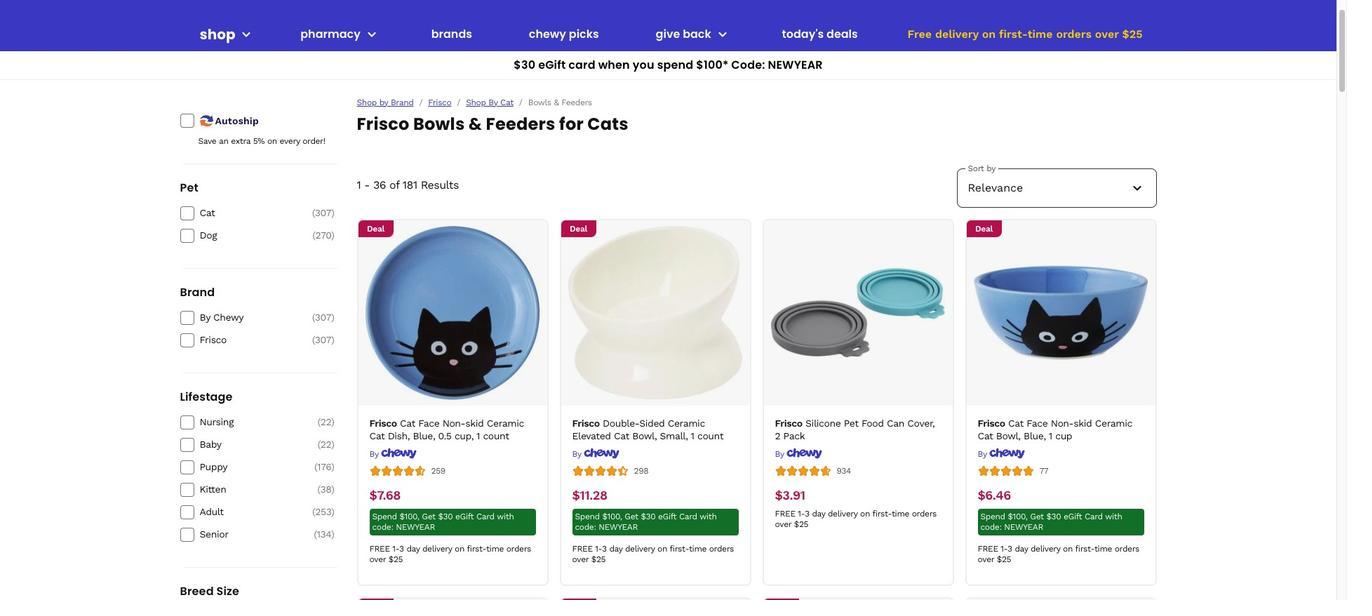 Task type: vqa. For each thing, say whether or not it's contained in the screenshot.
2nd this from the bottom
no



Task type: locate. For each thing, give the bounding box(es) containing it.
chewy
[[529, 26, 566, 42], [213, 312, 244, 323]]

autoship
[[215, 115, 259, 126]]

4 by link from the left
[[978, 448, 1026, 460]]

1 horizontal spatial code:
[[575, 522, 596, 532]]

count right small,
[[698, 430, 724, 441]]

0 vertical spatial &
[[554, 97, 559, 107]]

baby
[[200, 439, 222, 450]]

3 with from the left
[[1106, 512, 1123, 522]]

puppy link
[[200, 460, 299, 473]]

every
[[280, 136, 300, 146]]

code:
[[372, 522, 393, 532], [575, 522, 596, 532], [981, 522, 1002, 532]]

0 horizontal spatial ceramic
[[487, 418, 524, 429]]

by link down pack
[[775, 448, 823, 460]]

1
[[357, 178, 361, 192], [477, 430, 480, 441], [691, 430, 695, 441], [1049, 430, 1053, 441]]

0 horizontal spatial deal
[[367, 224, 385, 233]]

an
[[219, 136, 229, 146]]

& right shop by cat
[[554, 97, 559, 107]]

1 horizontal spatial with
[[700, 512, 717, 522]]

8 ) from the top
[[331, 484, 334, 495]]

1 face from the left
[[419, 418, 440, 429]]

1 chewy image from the left
[[381, 448, 417, 459]]

3 $100, from the left
[[1008, 512, 1028, 522]]

4 chewy image from the left
[[990, 448, 1026, 459]]

)
[[331, 207, 334, 218], [331, 230, 334, 241], [331, 312, 334, 323], [331, 334, 334, 345], [331, 416, 334, 427], [331, 439, 334, 450], [331, 461, 334, 472], [331, 484, 334, 495], [331, 506, 334, 517], [331, 528, 334, 540]]

1 shop from the left
[[357, 97, 377, 107]]

1 deal from the left
[[367, 224, 385, 233]]

$100, for $11.28
[[603, 512, 622, 522]]

face
[[419, 418, 440, 429], [1027, 418, 1048, 429]]

0 horizontal spatial pet
[[180, 180, 198, 196]]

2 horizontal spatial free 1-3 day delivery on first-time orders over $25
[[978, 544, 1140, 564]]

non- inside cat face non-skid ceramic cat bowl, blue, 1 cup
[[1051, 418, 1074, 429]]

1- inside '$3.91 free 1-3 day delivery on first-time orders over $25'
[[798, 509, 805, 519]]

chewy image down elevated
[[584, 448, 620, 459]]

by chewy link
[[200, 311, 299, 324]]

shop up frisco bowls & feeders for cats
[[466, 97, 486, 107]]

2 ceramic from the left
[[668, 418, 705, 429]]

2 ( 307 ) from the top
[[312, 312, 334, 323]]

0 vertical spatial bowls
[[528, 97, 551, 107]]

1 by link from the left
[[370, 448, 417, 460]]

1 307 from the top
[[315, 207, 331, 218]]

frisco
[[428, 97, 451, 107], [357, 112, 410, 135], [200, 334, 227, 345], [370, 418, 397, 429], [572, 418, 600, 429], [775, 418, 803, 429], [978, 418, 1006, 429]]

blue, left 0.5
[[413, 430, 435, 441]]

2 card from the left
[[679, 512, 697, 522]]

2 horizontal spatial card
[[1085, 512, 1103, 522]]

2 307 from the top
[[315, 312, 331, 323]]

36
[[373, 178, 386, 192]]

$100*
[[696, 57, 729, 73]]

) for puppy
[[331, 461, 334, 472]]

delivery inside '$3.91 free 1-3 day delivery on first-time orders over $25'
[[828, 509, 858, 519]]

(
[[312, 207, 315, 218], [313, 230, 316, 241], [312, 312, 315, 323], [312, 334, 315, 345], [318, 416, 321, 427], [318, 439, 321, 450], [314, 461, 317, 472], [317, 484, 320, 495], [312, 506, 315, 517], [314, 528, 317, 540]]

1 22 from the top
[[321, 416, 331, 427]]

2 skid from the left
[[1074, 418, 1092, 429]]

spend down $11.28 text box
[[575, 512, 600, 522]]

2 with from the left
[[700, 512, 717, 522]]

1 free 1-3 day delivery on first-time orders over $25 from the left
[[370, 544, 531, 564]]

10 ) from the top
[[331, 528, 334, 540]]

0 horizontal spatial skid
[[466, 418, 484, 429]]

2 horizontal spatial spend $100, get $30 egift card with code: newyear
[[981, 512, 1123, 532]]

first- for $7.68
[[467, 544, 486, 554]]

3
[[805, 509, 810, 519], [399, 544, 404, 554], [602, 544, 607, 554], [1008, 544, 1013, 554]]

day inside '$3.91 free 1-3 day delivery on first-time orders over $25'
[[812, 509, 826, 519]]

2 non- from the left
[[1051, 418, 1074, 429]]

pharmacy menu image
[[363, 26, 380, 43]]

free 1-3 day delivery on first-time orders over $25
[[370, 544, 531, 564], [572, 544, 734, 564], [978, 544, 1140, 564]]

0 horizontal spatial brand
[[180, 284, 215, 300]]

934
[[837, 466, 851, 476]]

1 code: from the left
[[372, 522, 393, 532]]

$30 for $7.68
[[438, 512, 453, 522]]

today's
[[782, 26, 824, 42]]

shop by brand link
[[357, 97, 414, 108]]

0 horizontal spatial feeders
[[486, 112, 556, 135]]

spend for $11.28
[[575, 512, 600, 522]]

$30 down 298
[[641, 512, 656, 522]]

newyear down the $6.46 text field
[[1005, 522, 1044, 532]]

frisco double-sided ceramic elevated cat bowl, small, 1 count image
[[568, 226, 743, 400]]

spend $100, get $30 egift card with code: newyear down 259
[[372, 512, 514, 532]]

& down shop by cat "link"
[[469, 112, 482, 135]]

code: down $7.68 text field
[[372, 522, 393, 532]]

) for adult
[[331, 506, 334, 517]]

2 22 from the top
[[321, 439, 331, 450]]

feeders
[[562, 97, 592, 107], [486, 112, 556, 135]]

by for $7.68
[[370, 449, 379, 459]]

1 horizontal spatial shop
[[466, 97, 486, 107]]

skid inside cat face non-skid ceramic cat dish, blue, 0.5 cup, 1 count
[[466, 418, 484, 429]]

3 ( 307 ) from the top
[[312, 334, 334, 345]]

1 ( 307 ) from the top
[[312, 207, 334, 218]]

bowls down shop by brand link
[[413, 112, 465, 135]]

0 horizontal spatial bowls
[[413, 112, 465, 135]]

chewy inside 'link'
[[529, 26, 566, 42]]

2 blue, from the left
[[1024, 430, 1046, 441]]

( for by chewy
[[312, 312, 315, 323]]

2 $100, from the left
[[603, 512, 622, 522]]

by link down dish,
[[370, 448, 417, 460]]

0 vertical spatial brand
[[391, 97, 414, 107]]

bowl, down sided
[[633, 430, 657, 441]]

1 horizontal spatial free 1-3 day delivery on first-time orders over $25
[[572, 544, 734, 564]]

free down $11.28 text box
[[572, 544, 593, 554]]

pet inside silicone pet food can cover, 2 pack
[[844, 418, 859, 429]]

delivery for $7.68
[[422, 544, 452, 554]]

1 horizontal spatial deal
[[570, 224, 587, 233]]

1 $100, from the left
[[400, 512, 419, 522]]

1 horizontal spatial $100,
[[603, 512, 622, 522]]

chewy picks
[[529, 26, 599, 42]]

spend $100, get $30 egift card with code: newyear down 298
[[575, 512, 717, 532]]

307
[[315, 207, 331, 218], [315, 312, 331, 323], [315, 334, 331, 345]]

1 vertical spatial chewy
[[213, 312, 244, 323]]

1 vertical spatial ( 307 )
[[312, 312, 334, 323]]

food
[[862, 418, 884, 429]]

1 blue, from the left
[[413, 430, 435, 441]]

3 down $7.68 text field
[[399, 544, 404, 554]]

can
[[887, 418, 905, 429]]

2 horizontal spatial $100,
[[1008, 512, 1028, 522]]

day for $6.46
[[1015, 544, 1028, 554]]

frisco link down by chewy link
[[200, 333, 299, 346]]

face inside cat face non-skid ceramic cat bowl, blue, 1 cup
[[1027, 418, 1048, 429]]

blue, inside cat face non-skid ceramic cat bowl, blue, 1 cup
[[1024, 430, 1046, 441]]

2 by link from the left
[[572, 448, 620, 460]]

( for baby
[[318, 439, 321, 450]]

first- for $6.46
[[1076, 544, 1095, 554]]

face up 0.5
[[419, 418, 440, 429]]

spend down the $6.46 text field
[[981, 512, 1006, 522]]

$30 for $11.28
[[641, 512, 656, 522]]

newyear down $11.28 text box
[[599, 522, 638, 532]]

1 vertical spatial pet
[[844, 418, 859, 429]]

1 right cup,
[[477, 430, 480, 441]]

307 for brand
[[315, 312, 331, 323]]

1 count from the left
[[483, 430, 509, 441]]

( 307 ) for brand
[[312, 312, 334, 323]]

0 horizontal spatial chewy
[[213, 312, 244, 323]]

get for $11.28
[[625, 512, 639, 522]]

orders for $6.46
[[1115, 544, 1140, 554]]

2 horizontal spatial deal
[[976, 224, 993, 233]]

3 ceramic from the left
[[1095, 418, 1133, 429]]

face for $6.46
[[1027, 418, 1048, 429]]

get for $7.68
[[422, 512, 436, 522]]

skid
[[466, 418, 484, 429], [1074, 418, 1092, 429]]

bowl, inside cat face non-skid ceramic cat bowl, blue, 1 cup
[[996, 430, 1021, 441]]

free delivery on first-time orders over $25 button
[[904, 18, 1147, 51]]

0 vertical spatial 307
[[315, 207, 331, 218]]

spend $100, get $30 egift card with code: newyear down '77'
[[981, 512, 1123, 532]]

2 horizontal spatial with
[[1106, 512, 1123, 522]]

) for dog
[[331, 230, 334, 241]]

feeders down shop by cat "link"
[[486, 112, 556, 135]]

free down the $6.46 text field
[[978, 544, 999, 554]]

brand up by chewy
[[180, 284, 215, 300]]

face up '77'
[[1027, 418, 1048, 429]]

1 vertical spatial 22
[[321, 439, 331, 450]]

non- inside cat face non-skid ceramic cat dish, blue, 0.5 cup, 1 count
[[443, 418, 466, 429]]

1 horizontal spatial skid
[[1074, 418, 1092, 429]]

silicone pet food can cover, 2 pack
[[775, 418, 935, 441]]

over inside '$3.91 free 1-3 day delivery on first-time orders over $25'
[[775, 519, 792, 529]]

ceramic inside cat face non-skid ceramic cat dish, blue, 0.5 cup, 1 count
[[487, 418, 524, 429]]

2 shop from the left
[[466, 97, 486, 107]]

free
[[775, 509, 796, 519], [370, 544, 390, 554], [572, 544, 593, 554], [978, 544, 999, 554]]

skid inside cat face non-skid ceramic cat bowl, blue, 1 cup
[[1074, 418, 1092, 429]]

3 card from the left
[[1085, 512, 1103, 522]]

0 horizontal spatial face
[[419, 418, 440, 429]]

0 horizontal spatial count
[[483, 430, 509, 441]]

newyear down $7.68 text field
[[396, 522, 435, 532]]

1 horizontal spatial spend $100, get $30 egift card with code: newyear
[[575, 512, 717, 532]]

3 free 1-3 day delivery on first-time orders over $25 from the left
[[978, 544, 1140, 564]]

( 134 )
[[314, 528, 334, 540]]

) for nursing
[[331, 416, 334, 427]]

( 307 ) for pet
[[312, 207, 334, 218]]

3 chewy image from the left
[[787, 448, 823, 459]]

save
[[198, 136, 216, 146]]

4 ) from the top
[[331, 334, 334, 345]]

chewy picks link
[[523, 18, 605, 51]]

pet down save
[[180, 180, 198, 196]]

with
[[497, 512, 514, 522], [700, 512, 717, 522], [1106, 512, 1123, 522]]

0 vertical spatial frisco link
[[428, 97, 451, 108]]

2 code: from the left
[[575, 522, 596, 532]]

3 for $11.28
[[602, 544, 607, 554]]

with for $11.28
[[700, 512, 717, 522]]

card
[[477, 512, 495, 522], [679, 512, 697, 522], [1085, 512, 1103, 522]]

0 vertical spatial ( 22 )
[[318, 416, 334, 427]]

2 count from the left
[[698, 430, 724, 441]]

) for baby
[[331, 439, 334, 450]]

bowls right shop by cat
[[528, 97, 551, 107]]

1 ceramic from the left
[[487, 418, 524, 429]]

chewy image up $6.46
[[990, 448, 1026, 459]]

cat face non-skid ceramic cat dish, blue, 0.5 cup, 1 count
[[370, 418, 524, 441]]

1 skid from the left
[[466, 418, 484, 429]]

$25 for $11.28
[[591, 554, 606, 564]]

for
[[559, 112, 584, 135]]

1 ) from the top
[[331, 207, 334, 218]]

code: for $6.46
[[981, 522, 1002, 532]]

sided
[[640, 418, 665, 429]]

$3.91 text field
[[775, 488, 805, 503]]

0 vertical spatial feeders
[[562, 97, 592, 107]]

( for dog
[[313, 230, 316, 241]]

ceramic for $7.68
[[487, 418, 524, 429]]

free down $7.68 text field
[[370, 544, 390, 554]]

2 ( 22 ) from the top
[[318, 439, 334, 450]]

1 vertical spatial 307
[[315, 312, 331, 323]]

shop left by
[[357, 97, 377, 107]]

face inside cat face non-skid ceramic cat dish, blue, 0.5 cup, 1 count
[[419, 418, 440, 429]]

spend $100, get $30 egift card with code: newyear for $7.68
[[372, 512, 514, 532]]

$100, down $7.68 text field
[[400, 512, 419, 522]]

by link for $6.46
[[978, 448, 1026, 460]]

get
[[422, 512, 436, 522], [625, 512, 639, 522], [1031, 512, 1044, 522]]

by for $6.46
[[978, 449, 987, 459]]

$6.46 text field
[[978, 488, 1011, 503]]

0 horizontal spatial card
[[477, 512, 495, 522]]

1 right small,
[[691, 430, 695, 441]]

time for $6.46
[[1095, 544, 1112, 554]]

1 with from the left
[[497, 512, 514, 522]]

when
[[598, 57, 630, 73]]

ceramic inside double-sided ceramic elevated cat bowl, small, 1 count
[[668, 418, 705, 429]]

0 horizontal spatial spend $100, get $30 egift card with code: newyear
[[372, 512, 514, 532]]

1 horizontal spatial blue,
[[1024, 430, 1046, 441]]

1 vertical spatial frisco link
[[200, 333, 299, 346]]

1 get from the left
[[422, 512, 436, 522]]

0 horizontal spatial bowl,
[[633, 430, 657, 441]]

newyear down today's
[[768, 57, 823, 73]]

1 left cup in the bottom right of the page
[[1049, 430, 1053, 441]]

( 176 )
[[314, 461, 334, 472]]

brand right by
[[391, 97, 414, 107]]

0 horizontal spatial non-
[[443, 418, 466, 429]]

1 horizontal spatial pet
[[844, 418, 859, 429]]

2 horizontal spatial spend
[[981, 512, 1006, 522]]

ceramic inside cat face non-skid ceramic cat bowl, blue, 1 cup
[[1095, 418, 1133, 429]]

0 horizontal spatial free 1-3 day delivery on first-time orders over $25
[[370, 544, 531, 564]]

0 horizontal spatial blue,
[[413, 430, 435, 441]]

0 horizontal spatial code:
[[372, 522, 393, 532]]

$30 down 259
[[438, 512, 453, 522]]

1- down $11.28 text box
[[595, 544, 602, 554]]

2 free 1-3 day delivery on first-time orders over $25 from the left
[[572, 544, 734, 564]]

1 horizontal spatial bowl,
[[996, 430, 1021, 441]]

2 spend $100, get $30 egift card with code: newyear from the left
[[575, 512, 717, 532]]

day for $11.28
[[610, 544, 623, 554]]

&
[[554, 97, 559, 107], [469, 112, 482, 135]]

3 spend from the left
[[981, 512, 1006, 522]]

on
[[982, 27, 996, 41], [267, 136, 277, 146], [861, 509, 870, 519], [455, 544, 465, 554], [658, 544, 667, 554], [1063, 544, 1073, 554]]

shop
[[357, 97, 377, 107], [466, 97, 486, 107]]

2 spend from the left
[[575, 512, 600, 522]]

$30 for $6.46
[[1047, 512, 1061, 522]]

$25
[[1123, 27, 1143, 41], [794, 519, 809, 529], [389, 554, 403, 564], [591, 554, 606, 564], [997, 554, 1011, 564]]

5 ) from the top
[[331, 416, 334, 427]]

3 ) from the top
[[331, 312, 334, 323]]

1 spend $100, get $30 egift card with code: newyear from the left
[[372, 512, 514, 532]]

order!
[[303, 136, 325, 146]]

spend down $7.68 text field
[[372, 512, 397, 522]]

( 307 )
[[312, 207, 334, 218], [312, 312, 334, 323], [312, 334, 334, 345]]

1- for $6.46
[[1001, 544, 1008, 554]]

get down '77'
[[1031, 512, 1044, 522]]

feeders up for
[[562, 97, 592, 107]]

pharmacy
[[301, 26, 361, 42]]

shop for shop by brand
[[357, 97, 377, 107]]

spend
[[657, 57, 694, 73]]

$100, down the $6.46 text field
[[1008, 512, 1028, 522]]

code: down $11.28 text box
[[575, 522, 596, 532]]

by link for $3.91
[[775, 448, 823, 460]]

chewy image for $7.68
[[381, 448, 417, 459]]

on inside '$3.91 free 1-3 day delivery on first-time orders over $25'
[[861, 509, 870, 519]]

non- up cup in the bottom right of the page
[[1051, 418, 1074, 429]]

delivery inside free delivery on first-time orders over $25 button
[[936, 27, 979, 41]]

1 non- from the left
[[443, 418, 466, 429]]

$100,
[[400, 512, 419, 522], [603, 512, 622, 522], [1008, 512, 1028, 522]]

non- up 0.5
[[443, 418, 466, 429]]

1 horizontal spatial face
[[1027, 418, 1048, 429]]

0 horizontal spatial $100,
[[400, 512, 419, 522]]

blue, inside cat face non-skid ceramic cat dish, blue, 0.5 cup, 1 count
[[413, 430, 435, 441]]

small,
[[660, 430, 688, 441]]

free down $3.91 text field
[[775, 509, 796, 519]]

2 vertical spatial 307
[[315, 334, 331, 345]]

blue, left cup in the bottom right of the page
[[1024, 430, 1046, 441]]

0 horizontal spatial get
[[422, 512, 436, 522]]

2 horizontal spatial get
[[1031, 512, 1044, 522]]

ceramic for $6.46
[[1095, 418, 1133, 429]]

1 vertical spatial &
[[469, 112, 482, 135]]

( for nursing
[[318, 416, 321, 427]]

$25 for $7.68
[[389, 554, 403, 564]]

3 down the $6.46 text field
[[1008, 544, 1013, 554]]

1 horizontal spatial &
[[554, 97, 559, 107]]

1 horizontal spatial bowls
[[528, 97, 551, 107]]

1 bowl, from the left
[[633, 430, 657, 441]]

6 ) from the top
[[331, 439, 334, 450]]

2 chewy image from the left
[[584, 448, 620, 459]]

38
[[320, 484, 331, 495]]

1 vertical spatial ( 22 )
[[318, 439, 334, 450]]

on inside button
[[982, 27, 996, 41]]

270
[[316, 230, 331, 241]]

by for $3.91
[[775, 449, 784, 459]]

1 horizontal spatial ceramic
[[668, 418, 705, 429]]

orders inside '$3.91 free 1-3 day delivery on first-time orders over $25'
[[912, 509, 937, 519]]

22 for nursing
[[321, 416, 331, 427]]

3 307 from the top
[[315, 334, 331, 345]]

code: for $11.28
[[575, 522, 596, 532]]

bowl,
[[633, 430, 657, 441], [996, 430, 1021, 441]]

give back menu image
[[714, 26, 731, 43]]

0 horizontal spatial frisco link
[[200, 333, 299, 346]]

blue, for $6.46
[[1024, 430, 1046, 441]]

3 deal from the left
[[976, 224, 993, 233]]

1 vertical spatial feeders
[[486, 112, 556, 135]]

menu image
[[238, 26, 255, 43]]

1 spend from the left
[[372, 512, 397, 522]]

3 down $11.28 text box
[[602, 544, 607, 554]]

0 horizontal spatial spend
[[372, 512, 397, 522]]

1 inside double-sided ceramic elevated cat bowl, small, 1 count
[[691, 430, 695, 441]]

with for $7.68
[[497, 512, 514, 522]]

by link up $6.46
[[978, 448, 1026, 460]]

1 ( 22 ) from the top
[[318, 416, 334, 427]]

0 vertical spatial chewy
[[529, 26, 566, 42]]

give back link
[[650, 18, 712, 51]]

7 ) from the top
[[331, 461, 334, 472]]

bowl, left cup in the bottom right of the page
[[996, 430, 1021, 441]]

2 vertical spatial ( 307 )
[[312, 334, 334, 345]]

spend for $6.46
[[981, 512, 1006, 522]]

newyear for $6.46
[[1005, 522, 1044, 532]]

3 down $3.91 text field
[[805, 509, 810, 519]]

shop inside "link"
[[466, 97, 486, 107]]

double-sided ceramic elevated cat bowl, small, 1 count
[[572, 418, 724, 441]]

count right cup,
[[483, 430, 509, 441]]

over for $11.28
[[572, 554, 589, 564]]

bowls
[[528, 97, 551, 107], [413, 112, 465, 135]]

shop
[[200, 24, 235, 44]]

chewy image
[[381, 448, 417, 459], [584, 448, 620, 459], [787, 448, 823, 459], [990, 448, 1026, 459]]

0 horizontal spatial with
[[497, 512, 514, 522]]

2 face from the left
[[1027, 418, 1048, 429]]

0 vertical spatial ( 307 )
[[312, 207, 334, 218]]

) for by chewy
[[331, 312, 334, 323]]

lifestage
[[180, 389, 233, 405]]

non-
[[443, 418, 466, 429], [1051, 418, 1074, 429]]

$100, for $7.68
[[400, 512, 419, 522]]

) for senior
[[331, 528, 334, 540]]

0 horizontal spatial shop
[[357, 97, 377, 107]]

frisco link left shop by cat "link"
[[428, 97, 451, 108]]

time
[[1028, 27, 1053, 41], [892, 509, 910, 519], [486, 544, 504, 554], [689, 544, 707, 554], [1095, 544, 1112, 554]]

$30 down the chewy picks 'link'
[[514, 57, 536, 73]]

$30 down '77'
[[1047, 512, 1061, 522]]

3 get from the left
[[1031, 512, 1044, 522]]

( for senior
[[314, 528, 317, 540]]

2 get from the left
[[625, 512, 639, 522]]

( 22 )
[[318, 416, 334, 427], [318, 439, 334, 450]]

1 horizontal spatial spend
[[575, 512, 600, 522]]

( 22 ) for nursing
[[318, 416, 334, 427]]

delivery
[[936, 27, 979, 41], [828, 509, 858, 519], [422, 544, 452, 554], [625, 544, 655, 554], [1031, 544, 1061, 554]]

code: down the $6.46 text field
[[981, 522, 1002, 532]]

site banner
[[0, 0, 1337, 80]]

1 horizontal spatial chewy
[[529, 26, 566, 42]]

get down 259
[[422, 512, 436, 522]]

blue,
[[413, 430, 435, 441], [1024, 430, 1046, 441]]

orders for $11.28
[[709, 544, 734, 554]]

free 1-3 day delivery on first-time orders over $25 for $6.46
[[978, 544, 1140, 564]]

1- down $3.91 text field
[[798, 509, 805, 519]]

time inside button
[[1028, 27, 1053, 41]]

2 deal from the left
[[570, 224, 587, 233]]

3 by link from the left
[[775, 448, 823, 460]]

3 for $6.46
[[1008, 544, 1013, 554]]

1 horizontal spatial non-
[[1051, 418, 1074, 429]]

1 horizontal spatial get
[[625, 512, 639, 522]]

1-
[[798, 509, 805, 519], [392, 544, 399, 554], [595, 544, 602, 554], [1001, 544, 1008, 554]]

day for $7.68
[[407, 544, 420, 554]]

1- down the $6.46 text field
[[1001, 544, 1008, 554]]

2 bowl, from the left
[[996, 430, 1021, 441]]

by link down elevated
[[572, 448, 620, 460]]

2 ) from the top
[[331, 230, 334, 241]]

3 code: from the left
[[981, 522, 1002, 532]]

$30
[[514, 57, 536, 73], [438, 512, 453, 522], [641, 512, 656, 522], [1047, 512, 1061, 522]]

nursing link
[[200, 415, 299, 428]]

skid for $7.68
[[466, 418, 484, 429]]

autoship link
[[198, 112, 299, 129]]

$100, down $11.28 text box
[[603, 512, 622, 522]]

1 card from the left
[[477, 512, 495, 522]]

chewy image down dish,
[[381, 448, 417, 459]]

cat
[[500, 97, 514, 107], [200, 207, 215, 218], [400, 418, 415, 429], [1009, 418, 1024, 429], [370, 430, 385, 441], [614, 430, 630, 441], [978, 430, 993, 441]]

1- down $7.68 text field
[[392, 544, 399, 554]]

2 horizontal spatial ceramic
[[1095, 418, 1133, 429]]

chewy image down pack
[[787, 448, 823, 459]]

get down 298
[[625, 512, 639, 522]]

day
[[812, 509, 826, 519], [407, 544, 420, 554], [610, 544, 623, 554], [1015, 544, 1028, 554]]

first- for $11.28
[[670, 544, 689, 554]]

egift inside site banner
[[538, 57, 566, 73]]

1 horizontal spatial count
[[698, 430, 724, 441]]

cat inside "link"
[[500, 97, 514, 107]]

pet left food
[[844, 418, 859, 429]]

2 horizontal spatial code:
[[981, 522, 1002, 532]]

deal for $7.68
[[367, 224, 385, 233]]

free for $6.46
[[978, 544, 999, 554]]

chewy image for $3.91
[[787, 448, 823, 459]]

0 vertical spatial 22
[[321, 416, 331, 427]]

1 horizontal spatial card
[[679, 512, 697, 522]]

pack
[[784, 430, 805, 441]]

spend $100, get $30 egift card with code: newyear for $6.46
[[981, 512, 1123, 532]]

1- for $11.28
[[595, 544, 602, 554]]

9 ) from the top
[[331, 506, 334, 517]]

3 spend $100, get $30 egift card with code: newyear from the left
[[981, 512, 1123, 532]]

77
[[1040, 466, 1049, 476]]

1 horizontal spatial feeders
[[562, 97, 592, 107]]



Task type: describe. For each thing, give the bounding box(es) containing it.
delivery for $6.46
[[1031, 544, 1061, 554]]

non- for $6.46
[[1051, 418, 1074, 429]]

card for $7.68
[[477, 512, 495, 522]]

shop for shop by cat
[[466, 97, 486, 107]]

$30 egift card when you spend $100* code: newyear
[[514, 57, 823, 73]]

1 vertical spatial brand
[[180, 284, 215, 300]]

1 vertical spatial bowls
[[413, 112, 465, 135]]

senior link
[[200, 528, 299, 540]]

first- inside free delivery on first-time orders over $25 button
[[999, 27, 1028, 41]]

1 horizontal spatial brand
[[391, 97, 414, 107]]

non- for $7.68
[[443, 418, 466, 429]]

adult
[[200, 506, 224, 517]]

free delivery on first-time orders over $25
[[908, 27, 1143, 41]]

extra
[[231, 136, 251, 146]]

181
[[403, 178, 417, 192]]

$3.91 free 1-3 day delivery on first-time orders over $25
[[775, 488, 937, 529]]

elevated
[[572, 430, 611, 441]]

code: for $7.68
[[372, 522, 393, 532]]

card for $11.28
[[679, 512, 697, 522]]

by
[[379, 97, 388, 107]]

baby link
[[200, 438, 299, 451]]

puppy
[[200, 461, 228, 472]]

face for $7.68
[[419, 418, 440, 429]]

cup,
[[455, 430, 474, 441]]

code:
[[732, 57, 765, 73]]

deal for $6.46
[[976, 224, 993, 233]]

$7.68 text field
[[370, 488, 401, 503]]

dish,
[[388, 430, 410, 441]]

cat face non-skid ceramic cat bowl, blue, 1 cup
[[978, 418, 1133, 441]]

time for $7.68
[[486, 544, 504, 554]]

skid for $6.46
[[1074, 418, 1092, 429]]

134
[[317, 528, 331, 540]]

1 horizontal spatial frisco link
[[428, 97, 451, 108]]

( for puppy
[[314, 461, 317, 472]]

22 for baby
[[321, 439, 331, 450]]

free inside '$3.91 free 1-3 day delivery on first-time orders over $25'
[[775, 509, 796, 519]]

1 inside cat face non-skid ceramic cat bowl, blue, 1 cup
[[1049, 430, 1053, 441]]

( for kitten
[[317, 484, 320, 495]]

deals
[[827, 26, 858, 42]]

2
[[775, 430, 781, 441]]

time for $11.28
[[689, 544, 707, 554]]

time inside '$3.91 free 1-3 day delivery on first-time orders over $25'
[[892, 509, 910, 519]]

$11.28 text field
[[572, 488, 608, 503]]

nursing
[[200, 416, 234, 427]]

blue, for $7.68
[[413, 430, 435, 441]]

brands link
[[426, 18, 478, 51]]

deal for $11.28
[[570, 224, 587, 233]]

$11.28
[[572, 488, 608, 503]]

over for $7.68
[[370, 554, 386, 564]]

frisco cat face non-skid ceramic cat bowl, blue, 1 cup image
[[974, 226, 1148, 400]]

$6.46
[[978, 488, 1011, 503]]

0 vertical spatial pet
[[180, 180, 198, 196]]

frisco silicone pet food can cover, 2 pack image
[[771, 226, 945, 400]]

orders inside free delivery on first-time orders over $25 button
[[1057, 27, 1092, 41]]

free 1-3 day delivery on first-time orders over $25 for $7.68
[[370, 544, 531, 564]]

picks
[[569, 26, 599, 42]]

( 270 )
[[313, 230, 334, 241]]

1 left -
[[357, 178, 361, 192]]

kitten
[[200, 484, 226, 495]]

$30 inside site banner
[[514, 57, 536, 73]]

over for $6.46
[[978, 554, 995, 564]]

cover,
[[908, 418, 935, 429]]

egift for $11.28
[[658, 512, 677, 522]]

newyear for $11.28
[[599, 522, 638, 532]]

1 inside cat face non-skid ceramic cat dish, blue, 0.5 cup, 1 count
[[477, 430, 480, 441]]

senior
[[200, 528, 228, 540]]

cat inside double-sided ceramic elevated cat bowl, small, 1 count
[[614, 430, 630, 441]]

3 inside '$3.91 free 1-3 day delivery on first-time orders over $25'
[[805, 509, 810, 519]]

results
[[421, 178, 459, 192]]

1 - 36 of 181 results
[[357, 178, 459, 192]]

spend for $7.68
[[372, 512, 397, 522]]

dog link
[[200, 229, 299, 241]]

1- for $7.68
[[392, 544, 399, 554]]

$100, for $6.46
[[1008, 512, 1028, 522]]

253
[[315, 506, 331, 517]]

298
[[634, 466, 649, 476]]

) for kitten
[[331, 484, 334, 495]]

free
[[908, 27, 932, 41]]

give
[[656, 26, 680, 42]]

shop by brand
[[357, 97, 414, 107]]

0 horizontal spatial &
[[469, 112, 482, 135]]

307 for pet
[[315, 207, 331, 218]]

first- inside '$3.91 free 1-3 day delivery on first-time orders over $25'
[[873, 509, 892, 519]]

by link for $7.68
[[370, 448, 417, 460]]

card for $6.46
[[1085, 512, 1103, 522]]

shop button
[[200, 18, 255, 51]]

you
[[633, 57, 655, 73]]

5%
[[253, 136, 265, 146]]

give back
[[656, 26, 712, 42]]

save an extra 5% on every order!
[[198, 136, 325, 146]]

card
[[569, 57, 596, 73]]

double-
[[603, 418, 640, 429]]

shop by cat
[[466, 97, 514, 107]]

cats
[[588, 112, 629, 135]]

( for frisco
[[312, 334, 315, 345]]

$25 for $6.46
[[997, 554, 1011, 564]]

over inside button
[[1095, 27, 1119, 41]]

bowls & feeders
[[528, 97, 592, 107]]

breed
[[180, 583, 214, 599]]

count inside double-sided ceramic elevated cat bowl, small, 1 count
[[698, 430, 724, 441]]

kitten link
[[200, 483, 299, 496]]

brands
[[431, 26, 472, 42]]

dog
[[200, 230, 217, 241]]

shop by cat link
[[466, 97, 514, 108]]

259
[[431, 466, 446, 476]]

$25 inside button
[[1123, 27, 1143, 41]]

get for $6.46
[[1031, 512, 1044, 522]]

bowl, inside double-sided ceramic elevated cat bowl, small, 1 count
[[633, 430, 657, 441]]

( 38 )
[[317, 484, 334, 495]]

spend $100, get $30 egift card with code: newyear for $11.28
[[575, 512, 717, 532]]

by for $11.28
[[572, 449, 581, 459]]

) for frisco
[[331, 334, 334, 345]]

frisco bowls & feeders for cats
[[357, 112, 629, 135]]

chewy image for $6.46
[[990, 448, 1026, 459]]

$7.68
[[370, 488, 401, 503]]

cat link
[[200, 206, 299, 219]]

$25 inside '$3.91 free 1-3 day delivery on first-time orders over $25'
[[794, 519, 809, 529]]

breed size
[[180, 583, 239, 599]]

cup
[[1056, 430, 1073, 441]]

size
[[217, 583, 239, 599]]

( 22 ) for baby
[[318, 439, 334, 450]]

with for $6.46
[[1106, 512, 1123, 522]]

( 253 )
[[312, 506, 334, 517]]

$3.91
[[775, 488, 805, 503]]

newyear for $7.68
[[396, 522, 435, 532]]

silicone
[[806, 418, 841, 429]]

adult link
[[200, 505, 299, 518]]

3 for $7.68
[[399, 544, 404, 554]]

frisco cat face non-skid ceramic cat dish, blue, 0.5 cup, 1 count image
[[366, 226, 540, 400]]

free for $11.28
[[572, 544, 593, 554]]

0.5
[[438, 430, 452, 441]]

newyear inside site banner
[[768, 57, 823, 73]]

back
[[683, 26, 712, 42]]

-
[[364, 178, 370, 192]]

free 1-3 day delivery on first-time orders over $25 for $11.28
[[572, 544, 734, 564]]

) for cat
[[331, 207, 334, 218]]

( for cat
[[312, 207, 315, 218]]

today's deals link
[[777, 18, 864, 51]]

egift for $7.68
[[456, 512, 474, 522]]

delivery for $11.28
[[625, 544, 655, 554]]

pharmacy link
[[295, 18, 361, 51]]

egift for $6.46
[[1064, 512, 1082, 522]]

today's deals
[[782, 26, 858, 42]]

( for adult
[[312, 506, 315, 517]]

chewy image for $11.28
[[584, 448, 620, 459]]

by link for $11.28
[[572, 448, 620, 460]]

count inside cat face non-skid ceramic cat dish, blue, 0.5 cup, 1 count
[[483, 430, 509, 441]]

free for $7.68
[[370, 544, 390, 554]]

by chewy
[[200, 312, 244, 323]]

by inside "link"
[[489, 97, 498, 107]]



